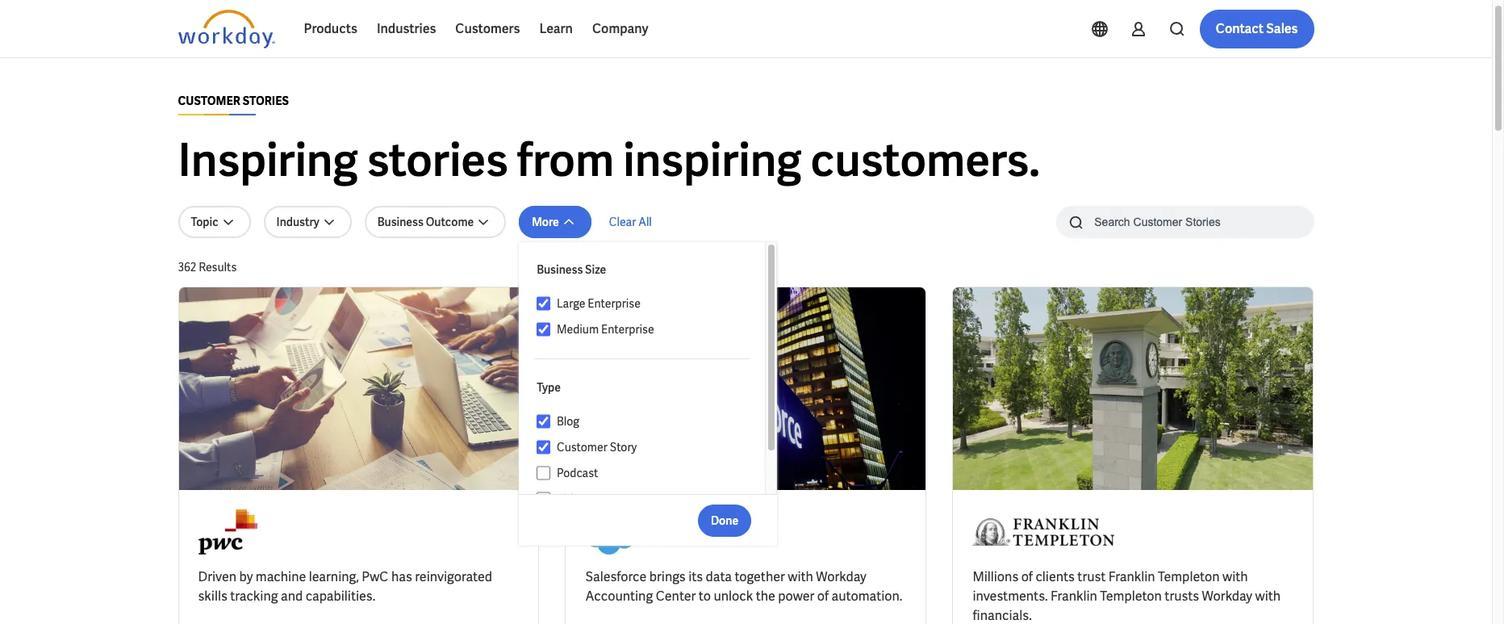 Task type: vqa. For each thing, say whether or not it's contained in the screenshot.
engagement,
no



Task type: describe. For each thing, give the bounding box(es) containing it.
franklin templeton companies, llc image
[[973, 509, 1115, 555]]

learn button
[[530, 10, 583, 48]]

story
[[610, 440, 637, 455]]

large enterprise
[[557, 296, 641, 311]]

together
[[735, 568, 785, 585]]

data
[[706, 568, 732, 585]]

more button
[[519, 206, 592, 238]]

business for business size
[[537, 262, 583, 277]]

inspiring stories from inspiring customers.
[[178, 131, 1041, 190]]

company button
[[583, 10, 658, 48]]

customer story
[[557, 440, 637, 455]]

inspiring
[[623, 131, 802, 190]]

all
[[639, 215, 652, 229]]

salesforce
[[586, 568, 647, 585]]

customers
[[456, 20, 520, 37]]

pricewaterhousecoopers global licensing services corporation (pwc) image
[[198, 509, 258, 555]]

customers.
[[811, 131, 1041, 190]]

brings
[[650, 568, 686, 585]]

medium
[[557, 322, 599, 337]]

the
[[756, 588, 776, 605]]

and
[[281, 588, 303, 605]]

1 horizontal spatial with
[[1223, 568, 1249, 585]]

topic button
[[178, 206, 251, 238]]

with inside salesforce brings its data together with workday accounting center to unlock the power of automation.
[[788, 568, 814, 585]]

size
[[585, 262, 606, 277]]

capabilities.
[[306, 588, 376, 605]]

of inside salesforce brings its data together with workday accounting center to unlock the power of automation.
[[818, 588, 829, 605]]

center
[[656, 588, 696, 605]]

workday inside salesforce brings its data together with workday accounting center to unlock the power of automation.
[[816, 568, 867, 585]]

type
[[537, 380, 561, 395]]

power
[[778, 588, 815, 605]]

video link
[[551, 489, 750, 509]]

Search Customer Stories text field
[[1085, 207, 1283, 236]]

0 vertical spatial templeton
[[1159, 568, 1220, 585]]

products button
[[294, 10, 367, 48]]

workday inside millions of clients trust franklin templeton with investments. franklin templeton trusts workday with financials.
[[1203, 588, 1253, 605]]

1 horizontal spatial franklin
[[1109, 568, 1156, 585]]

has
[[391, 568, 412, 585]]

more
[[532, 215, 559, 229]]

accounting
[[586, 588, 653, 605]]

company
[[593, 20, 649, 37]]

enterprise for medium enterprise
[[602, 322, 654, 337]]

stories
[[367, 131, 508, 190]]

its
[[689, 568, 703, 585]]

2 horizontal spatial with
[[1256, 588, 1281, 605]]

machine
[[256, 568, 306, 585]]

contact sales link
[[1200, 10, 1315, 48]]

business for business outcome
[[378, 215, 424, 229]]

skills
[[198, 588, 227, 605]]

362 results
[[178, 260, 237, 274]]

of inside millions of clients trust franklin templeton with investments. franklin templeton trusts workday with financials.
[[1022, 568, 1033, 585]]

financials.
[[973, 607, 1032, 624]]

products
[[304, 20, 358, 37]]

blog
[[557, 414, 580, 429]]

trusts
[[1165, 588, 1200, 605]]

blog link
[[551, 412, 750, 431]]

contact sales
[[1216, 20, 1299, 37]]

investments.
[[973, 588, 1048, 605]]

driven
[[198, 568, 237, 585]]

industries button
[[367, 10, 446, 48]]

business outcome button
[[365, 206, 506, 238]]



Task type: locate. For each thing, give the bounding box(es) containing it.
clear
[[609, 215, 636, 229]]

go to the homepage image
[[178, 10, 275, 48]]

workday
[[816, 568, 867, 585], [1203, 588, 1253, 605]]

362
[[178, 260, 196, 274]]

0 vertical spatial workday
[[816, 568, 867, 585]]

done
[[711, 513, 739, 528]]

to
[[699, 588, 711, 605]]

enterprise down the large enterprise link
[[602, 322, 654, 337]]

business up large
[[537, 262, 583, 277]]

industries
[[377, 20, 436, 37]]

business size
[[537, 262, 606, 277]]

0 horizontal spatial of
[[818, 588, 829, 605]]

customer story link
[[551, 438, 750, 457]]

business left 'outcome'
[[378, 215, 424, 229]]

industry
[[277, 215, 319, 229]]

customer stories
[[178, 94, 289, 108]]

franklin
[[1109, 568, 1156, 585], [1051, 588, 1098, 605]]

1 horizontal spatial of
[[1022, 568, 1033, 585]]

1 vertical spatial franklin
[[1051, 588, 1098, 605]]

learning,
[[309, 568, 359, 585]]

pwc
[[362, 568, 389, 585]]

video
[[557, 492, 586, 506]]

templeton down trust
[[1101, 588, 1162, 605]]

business outcome
[[378, 215, 474, 229]]

None checkbox
[[537, 322, 551, 337]]

contact
[[1216, 20, 1264, 37]]

automation.
[[832, 588, 903, 605]]

of right power
[[818, 588, 829, 605]]

salesforce.com image
[[586, 509, 651, 555]]

results
[[199, 260, 237, 274]]

templeton
[[1159, 568, 1220, 585], [1101, 588, 1162, 605]]

trust
[[1078, 568, 1106, 585]]

0 horizontal spatial with
[[788, 568, 814, 585]]

clear all
[[609, 215, 652, 229]]

of up investments.
[[1022, 568, 1033, 585]]

enterprise for large enterprise
[[588, 296, 641, 311]]

salesforce brings its data together with workday accounting center to unlock the power of automation.
[[586, 568, 903, 605]]

enterprise inside "link"
[[602, 322, 654, 337]]

by
[[239, 568, 253, 585]]

podcast link
[[551, 463, 750, 483]]

topic
[[191, 215, 218, 229]]

1 vertical spatial templeton
[[1101, 588, 1162, 605]]

business
[[378, 215, 424, 229], [537, 262, 583, 277]]

learn
[[540, 20, 573, 37]]

medium enterprise link
[[551, 320, 750, 339]]

medium enterprise
[[557, 322, 654, 337]]

enterprise
[[588, 296, 641, 311], [602, 322, 654, 337]]

1 vertical spatial enterprise
[[602, 322, 654, 337]]

0 horizontal spatial franklin
[[1051, 588, 1098, 605]]

of
[[1022, 568, 1033, 585], [818, 588, 829, 605]]

1 vertical spatial of
[[818, 588, 829, 605]]

franklin down trust
[[1051, 588, 1098, 605]]

industry button
[[264, 206, 352, 238]]

enterprise up medium enterprise in the bottom of the page
[[588, 296, 641, 311]]

with
[[788, 568, 814, 585], [1223, 568, 1249, 585], [1256, 588, 1281, 605]]

done button
[[698, 504, 752, 536]]

workday right the trusts
[[1203, 588, 1253, 605]]

1 horizontal spatial workday
[[1203, 588, 1253, 605]]

millions of clients trust franklin templeton with investments. franklin templeton trusts workday with financials.
[[973, 568, 1281, 624]]

unlock
[[714, 588, 753, 605]]

0 vertical spatial business
[[378, 215, 424, 229]]

0 horizontal spatial workday
[[816, 568, 867, 585]]

business inside business outcome button
[[378, 215, 424, 229]]

1 vertical spatial workday
[[1203, 588, 1253, 605]]

millions
[[973, 568, 1019, 585]]

large
[[557, 296, 586, 311]]

outcome
[[426, 215, 474, 229]]

driven by machine learning, pwc has reinvigorated skills tracking and capabilities.
[[198, 568, 492, 605]]

customers button
[[446, 10, 530, 48]]

1 vertical spatial business
[[537, 262, 583, 277]]

sales
[[1267, 20, 1299, 37]]

workday up automation.
[[816, 568, 867, 585]]

0 vertical spatial enterprise
[[588, 296, 641, 311]]

tracking
[[230, 588, 278, 605]]

0 horizontal spatial business
[[378, 215, 424, 229]]

1 horizontal spatial business
[[537, 262, 583, 277]]

None checkbox
[[537, 296, 551, 311], [537, 414, 551, 429], [537, 440, 551, 455], [537, 466, 551, 480], [537, 492, 551, 506], [537, 296, 551, 311], [537, 414, 551, 429], [537, 440, 551, 455], [537, 466, 551, 480], [537, 492, 551, 506]]

from
[[517, 131, 615, 190]]

franklin right trust
[[1109, 568, 1156, 585]]

0 vertical spatial of
[[1022, 568, 1033, 585]]

stories
[[243, 94, 289, 108]]

podcast
[[557, 466, 598, 480]]

clients
[[1036, 568, 1075, 585]]

templeton up the trusts
[[1159, 568, 1220, 585]]

clear all button
[[604, 206, 657, 238]]

customer
[[557, 440, 608, 455]]

0 vertical spatial franklin
[[1109, 568, 1156, 585]]

inspiring
[[178, 131, 358, 190]]

reinvigorated
[[415, 568, 492, 585]]

large enterprise link
[[551, 294, 750, 313]]

customer
[[178, 94, 240, 108]]



